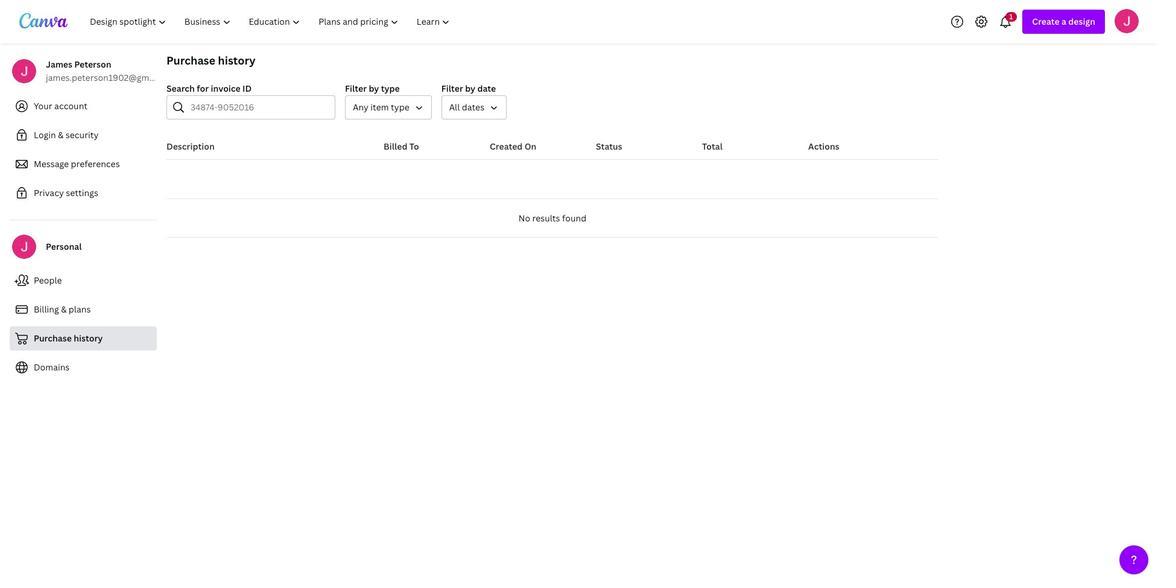 Task type: describe. For each thing, give the bounding box(es) containing it.
login & security
[[34, 129, 99, 141]]

create a design
[[1033, 16, 1096, 27]]

privacy settings
[[34, 187, 98, 199]]

preferences
[[71, 158, 120, 170]]

billing & plans
[[34, 304, 91, 315]]

id
[[243, 83, 252, 94]]

message preferences link
[[10, 152, 157, 176]]

your account link
[[10, 94, 157, 118]]

dates
[[462, 101, 485, 113]]

any item type
[[353, 101, 410, 113]]

billed
[[384, 141, 408, 152]]

plans
[[69, 304, 91, 315]]

by for type
[[369, 83, 379, 94]]

top level navigation element
[[82, 10, 461, 34]]

filter for filter by type
[[345, 83, 367, 94]]

1 horizontal spatial purchase history
[[167, 53, 256, 68]]

your account
[[34, 100, 88, 112]]

people link
[[10, 269, 157, 293]]

a
[[1062, 16, 1067, 27]]

no
[[519, 212, 531, 224]]

all dates
[[449, 101, 485, 113]]

domains link
[[10, 355, 157, 380]]

Search for invoice ID text field
[[191, 96, 328, 119]]

status
[[596, 141, 623, 152]]

filter for filter by date
[[442, 83, 463, 94]]

design
[[1069, 16, 1096, 27]]

security
[[66, 129, 99, 141]]

1 vertical spatial purchase
[[34, 333, 72, 344]]

actions
[[809, 141, 840, 152]]

1 horizontal spatial history
[[218, 53, 256, 68]]

results
[[533, 212, 560, 224]]

0 vertical spatial purchase
[[167, 53, 216, 68]]

login
[[34, 129, 56, 141]]

0 horizontal spatial history
[[74, 333, 103, 344]]

james
[[46, 59, 72, 70]]

type for any item type
[[391, 101, 410, 113]]

item
[[371, 101, 389, 113]]

domains
[[34, 361, 70, 373]]

settings
[[66, 187, 98, 199]]

all
[[449, 101, 460, 113]]

your
[[34, 100, 52, 112]]

message
[[34, 158, 69, 170]]

peterson
[[74, 59, 111, 70]]

created
[[490, 141, 523, 152]]

description
[[167, 141, 215, 152]]



Task type: vqa. For each thing, say whether or not it's contained in the screenshot.
the bottom Purchase
yes



Task type: locate. For each thing, give the bounding box(es) containing it.
All dates button
[[442, 95, 507, 119]]

purchase up domains
[[34, 333, 72, 344]]

search for invoice id
[[167, 83, 252, 94]]

privacy
[[34, 187, 64, 199]]

1 vertical spatial purchase history
[[34, 333, 103, 344]]

& for login
[[58, 129, 64, 141]]

& left plans
[[61, 304, 67, 315]]

purchase history down billing & plans at left bottom
[[34, 333, 103, 344]]

invoice
[[211, 83, 241, 94]]

personal
[[46, 241, 82, 252]]

& for billing
[[61, 304, 67, 315]]

2 filter from the left
[[442, 83, 463, 94]]

type
[[381, 83, 400, 94], [391, 101, 410, 113]]

login & security link
[[10, 123, 157, 147]]

for
[[197, 83, 209, 94]]

0 vertical spatial type
[[381, 83, 400, 94]]

1 vertical spatial type
[[391, 101, 410, 113]]

create
[[1033, 16, 1060, 27]]

history
[[218, 53, 256, 68], [74, 333, 103, 344]]

found
[[562, 212, 587, 224]]

& right login
[[58, 129, 64, 141]]

created on
[[490, 141, 537, 152]]

1 filter from the left
[[345, 83, 367, 94]]

privacy settings link
[[10, 181, 157, 205]]

filter by type
[[345, 83, 400, 94]]

type for filter by type
[[381, 83, 400, 94]]

Any item type button
[[345, 95, 432, 119]]

0 vertical spatial history
[[218, 53, 256, 68]]

billing & plans link
[[10, 298, 157, 322]]

by for date
[[465, 83, 476, 94]]

1 horizontal spatial by
[[465, 83, 476, 94]]

type inside any item type button
[[391, 101, 410, 113]]

history up id at the top
[[218, 53, 256, 68]]

1 vertical spatial history
[[74, 333, 103, 344]]

create a design button
[[1023, 10, 1106, 34]]

0 horizontal spatial by
[[369, 83, 379, 94]]

no results found
[[519, 212, 587, 224]]

date
[[478, 83, 496, 94]]

by left date
[[465, 83, 476, 94]]

james.peterson1902@gmail.com
[[46, 72, 179, 83]]

billed to
[[384, 141, 419, 152]]

purchase up search
[[167, 53, 216, 68]]

by up the item
[[369, 83, 379, 94]]

1 vertical spatial &
[[61, 304, 67, 315]]

search
[[167, 83, 195, 94]]

type right the item
[[391, 101, 410, 113]]

&
[[58, 129, 64, 141], [61, 304, 67, 315]]

purchase history
[[167, 53, 256, 68], [34, 333, 103, 344]]

1 by from the left
[[369, 83, 379, 94]]

any
[[353, 101, 369, 113]]

0 horizontal spatial purchase history
[[34, 333, 103, 344]]

purchase history up search for invoice id
[[167, 53, 256, 68]]

filter
[[345, 83, 367, 94], [442, 83, 463, 94]]

filter up any on the left top of the page
[[345, 83, 367, 94]]

history down billing & plans link
[[74, 333, 103, 344]]

& inside "link"
[[58, 129, 64, 141]]

0 horizontal spatial filter
[[345, 83, 367, 94]]

purchase history link
[[10, 326, 157, 351]]

james peterson image
[[1115, 9, 1139, 33]]

0 vertical spatial &
[[58, 129, 64, 141]]

1 horizontal spatial purchase
[[167, 53, 216, 68]]

0 vertical spatial purchase history
[[167, 53, 256, 68]]

filter up all
[[442, 83, 463, 94]]

2 by from the left
[[465, 83, 476, 94]]

on
[[525, 141, 537, 152]]

purchase
[[167, 53, 216, 68], [34, 333, 72, 344]]

james peterson james.peterson1902@gmail.com
[[46, 59, 179, 83]]

1 horizontal spatial filter
[[442, 83, 463, 94]]

message preferences
[[34, 158, 120, 170]]

billing
[[34, 304, 59, 315]]

total
[[702, 141, 723, 152]]

type up any item type button
[[381, 83, 400, 94]]

people
[[34, 275, 62, 286]]

filter by date
[[442, 83, 496, 94]]

by
[[369, 83, 379, 94], [465, 83, 476, 94]]

account
[[54, 100, 88, 112]]

to
[[410, 141, 419, 152]]

0 horizontal spatial purchase
[[34, 333, 72, 344]]



